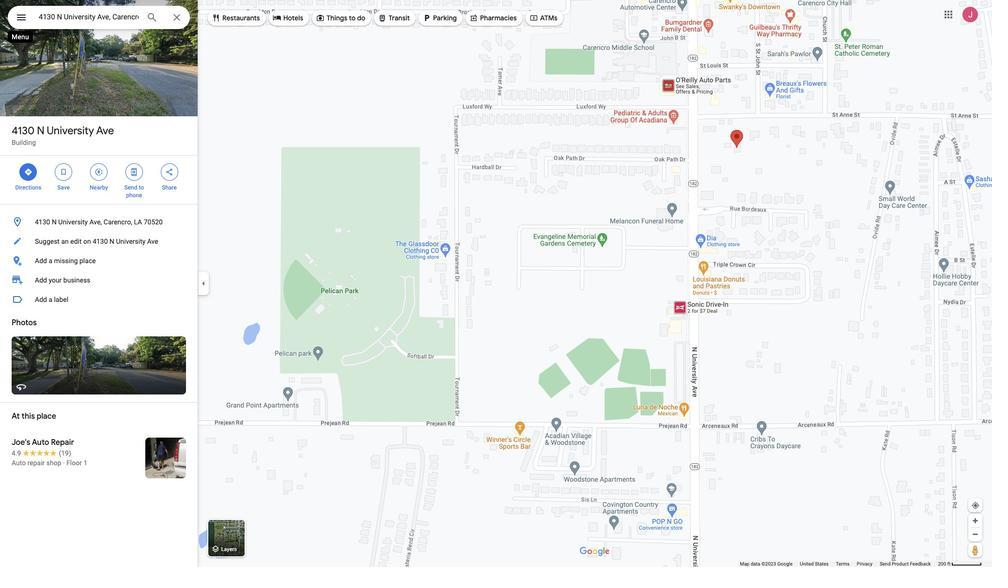 Task type: describe. For each thing, give the bounding box(es) containing it.
map data ©2023 google
[[740, 561, 793, 567]]

 button
[[8, 6, 35, 31]]

missing
[[54, 257, 78, 265]]


[[316, 13, 325, 23]]

4.9 stars 19 reviews image
[[12, 448, 71, 458]]

product
[[892, 561, 909, 567]]

joe's
[[12, 438, 30, 447]]

place inside add a missing place button
[[80, 257, 96, 265]]

 parking
[[423, 13, 457, 23]]

restaurants
[[222, 14, 260, 22]]

photos
[[12, 318, 37, 328]]

add a label
[[35, 296, 68, 303]]

floor
[[66, 459, 82, 467]]

send product feedback button
[[880, 561, 931, 567]]

repair
[[51, 438, 74, 447]]

add your business
[[35, 276, 90, 284]]


[[165, 167, 174, 177]]

200 ft
[[939, 561, 951, 567]]

joe's auto repair
[[12, 438, 74, 447]]

add a missing place button
[[0, 251, 198, 270]]

business
[[63, 276, 90, 284]]

layers
[[221, 546, 237, 553]]

show street view coverage image
[[969, 543, 983, 557]]


[[423, 13, 431, 23]]

4130 n university ave building
[[12, 124, 114, 146]]

edit
[[70, 238, 82, 245]]

an
[[61, 238, 69, 245]]

repair
[[27, 459, 45, 467]]

suggest an edit on 4130 n university ave button
[[0, 232, 198, 251]]

directions
[[15, 184, 41, 191]]


[[16, 11, 27, 24]]

terms
[[837, 561, 850, 567]]

1 vertical spatial place
[[37, 412, 56, 421]]


[[470, 13, 478, 23]]

google account: james peterson  
(james.peterson1902@gmail.com) image
[[963, 7, 979, 22]]

university for ave
[[47, 124, 94, 138]]

states
[[815, 561, 829, 567]]

parking
[[433, 14, 457, 22]]

save
[[57, 184, 70, 191]]

transit
[[389, 14, 410, 22]]

n for ave
[[37, 124, 45, 138]]

add your business link
[[0, 270, 198, 290]]

label
[[54, 296, 68, 303]]

atms
[[540, 14, 558, 22]]

united states
[[800, 561, 829, 567]]


[[212, 13, 221, 23]]

auto repair shop · floor 1
[[12, 459, 87, 467]]

actions for 4130 n university ave region
[[0, 156, 198, 204]]


[[273, 13, 281, 23]]


[[95, 167, 103, 177]]

n inside button
[[110, 238, 114, 245]]

pharmacies
[[480, 14, 517, 22]]

add for add your business
[[35, 276, 47, 284]]

200
[[939, 561, 947, 567]]


[[24, 167, 33, 177]]

suggest
[[35, 238, 60, 245]]

ft
[[948, 561, 951, 567]]

collapse side panel image
[[198, 278, 209, 289]]

200 ft button
[[939, 561, 983, 567]]


[[59, 167, 68, 177]]

hotels
[[283, 14, 304, 22]]

send for send to phone
[[124, 184, 137, 191]]

show your location image
[[972, 501, 981, 510]]

0 vertical spatial auto
[[32, 438, 49, 447]]

send product feedback
[[880, 561, 931, 567]]


[[530, 13, 538, 23]]

1
[[84, 459, 87, 467]]

 things to do
[[316, 13, 366, 23]]

4130 n university ave main content
[[0, 0, 198, 567]]

to inside  things to do
[[349, 14, 356, 22]]

nearby
[[90, 184, 108, 191]]

things
[[327, 14, 348, 22]]

zoom in image
[[972, 517, 980, 524]]



Task type: locate. For each thing, give the bounding box(es) containing it.
your
[[49, 276, 62, 284]]

ave up 
[[96, 124, 114, 138]]

zoom out image
[[972, 531, 980, 538]]

united
[[800, 561, 814, 567]]

0 horizontal spatial n
[[37, 124, 45, 138]]

shop
[[46, 459, 61, 467]]

ave inside '4130 n university ave building'
[[96, 124, 114, 138]]

united states button
[[800, 561, 829, 567]]

1 horizontal spatial to
[[349, 14, 356, 22]]

 transit
[[378, 13, 410, 23]]

university inside '4130 n university ave building'
[[47, 124, 94, 138]]

0 vertical spatial ave
[[96, 124, 114, 138]]

 hotels
[[273, 13, 304, 23]]

2 vertical spatial 4130
[[93, 238, 108, 245]]

1 a from the top
[[49, 257, 52, 265]]

1 vertical spatial to
[[139, 184, 144, 191]]

carencro,
[[104, 218, 132, 226]]

send left product
[[880, 561, 891, 567]]

university inside '4130 n university ave, carencro, la 70520' button
[[58, 218, 88, 226]]


[[378, 13, 387, 23]]

add inside add a missing place button
[[35, 257, 47, 265]]

©2023
[[762, 561, 777, 567]]

privacy button
[[857, 561, 873, 567]]

a left label
[[49, 296, 52, 303]]

auto up 4.9 stars 19 reviews image
[[32, 438, 49, 447]]

feedback
[[911, 561, 931, 567]]

None field
[[39, 11, 139, 23]]

footer inside google maps element
[[740, 561, 939, 567]]

university up 'edit'
[[58, 218, 88, 226]]

4130 n university ave, carencro, la 70520 button
[[0, 212, 198, 232]]

university down la on the top left of page
[[116, 238, 146, 245]]

(19)
[[59, 449, 71, 457]]

4130 inside button
[[35, 218, 50, 226]]

n inside button
[[52, 218, 57, 226]]

 search field
[[8, 6, 190, 31]]

send inside send product feedback button
[[880, 561, 891, 567]]

1 horizontal spatial place
[[80, 257, 96, 265]]

0 vertical spatial a
[[49, 257, 52, 265]]

google maps element
[[0, 0, 993, 567]]

1 vertical spatial ave
[[147, 238, 158, 245]]

share
[[162, 184, 177, 191]]

n
[[37, 124, 45, 138], [52, 218, 57, 226], [110, 238, 114, 245]]

 restaurants
[[212, 13, 260, 23]]

privacy
[[857, 561, 873, 567]]

do
[[357, 14, 366, 22]]

1 vertical spatial add
[[35, 276, 47, 284]]

1 vertical spatial 4130
[[35, 218, 50, 226]]

university
[[47, 124, 94, 138], [58, 218, 88, 226], [116, 238, 146, 245]]

la
[[134, 218, 142, 226]]

add inside add your business link
[[35, 276, 47, 284]]

1 add from the top
[[35, 257, 47, 265]]

1 horizontal spatial 4130
[[35, 218, 50, 226]]

2 horizontal spatial 4130
[[93, 238, 108, 245]]

add down 'suggest'
[[35, 257, 47, 265]]

1 horizontal spatial send
[[880, 561, 891, 567]]

send for send product feedback
[[880, 561, 891, 567]]

terms button
[[837, 561, 850, 567]]

send inside send to phone
[[124, 184, 137, 191]]

1 vertical spatial university
[[58, 218, 88, 226]]

none field inside "4130 n university ave, carencro, la 70520" field
[[39, 11, 139, 23]]

suggest an edit on 4130 n university ave
[[35, 238, 158, 245]]

1 horizontal spatial n
[[52, 218, 57, 226]]

send to phone
[[124, 184, 144, 199]]

a left missing
[[49, 257, 52, 265]]

0 horizontal spatial ave
[[96, 124, 114, 138]]

4130
[[12, 124, 34, 138], [35, 218, 50, 226], [93, 238, 108, 245]]

auto down 4.9
[[12, 459, 26, 467]]

2 vertical spatial add
[[35, 296, 47, 303]]

4130 inside button
[[93, 238, 108, 245]]

building
[[12, 139, 36, 146]]

add for add a missing place
[[35, 257, 47, 265]]

n for ave,
[[52, 218, 57, 226]]

to left the do
[[349, 14, 356, 22]]

to
[[349, 14, 356, 22], [139, 184, 144, 191]]

ave inside button
[[147, 238, 158, 245]]

ave
[[96, 124, 114, 138], [147, 238, 158, 245]]

3 add from the top
[[35, 296, 47, 303]]

place
[[80, 257, 96, 265], [37, 412, 56, 421]]

0 vertical spatial to
[[349, 14, 356, 22]]

4.9
[[12, 449, 21, 457]]

0 vertical spatial 4130
[[12, 124, 34, 138]]

2 vertical spatial university
[[116, 238, 146, 245]]

 atms
[[530, 13, 558, 23]]

place down the on
[[80, 257, 96, 265]]

n inside '4130 n university ave building'
[[37, 124, 45, 138]]

to up phone
[[139, 184, 144, 191]]

ave down 70520
[[147, 238, 158, 245]]

 pharmacies
[[470, 13, 517, 23]]

0 horizontal spatial to
[[139, 184, 144, 191]]

0 horizontal spatial 4130
[[12, 124, 34, 138]]

2 horizontal spatial n
[[110, 238, 114, 245]]

data
[[751, 561, 761, 567]]

1 vertical spatial a
[[49, 296, 52, 303]]

1 vertical spatial send
[[880, 561, 891, 567]]

footer
[[740, 561, 939, 567]]

at this place
[[12, 412, 56, 421]]

4130 n university ave, carencro, la 70520
[[35, 218, 163, 226]]

university inside suggest an edit on 4130 n university ave button
[[116, 238, 146, 245]]

ave,
[[90, 218, 102, 226]]

4130 inside '4130 n university ave building'
[[12, 124, 34, 138]]

0 horizontal spatial auto
[[12, 459, 26, 467]]

this
[[22, 412, 35, 421]]

add left label
[[35, 296, 47, 303]]

send up phone
[[124, 184, 137, 191]]

to inside send to phone
[[139, 184, 144, 191]]

place right this
[[37, 412, 56, 421]]

footer containing map data ©2023 google
[[740, 561, 939, 567]]

google
[[778, 561, 793, 567]]

add for add a label
[[35, 296, 47, 303]]

on
[[83, 238, 91, 245]]

4130 for ave,
[[35, 218, 50, 226]]

send
[[124, 184, 137, 191], [880, 561, 891, 567]]

0 horizontal spatial place
[[37, 412, 56, 421]]

at
[[12, 412, 20, 421]]

add a missing place
[[35, 257, 96, 265]]

0 vertical spatial n
[[37, 124, 45, 138]]

0 vertical spatial send
[[124, 184, 137, 191]]

·
[[63, 459, 65, 467]]

auto
[[32, 438, 49, 447], [12, 459, 26, 467]]

0 horizontal spatial send
[[124, 184, 137, 191]]

phone
[[126, 192, 142, 199]]

4130 up 'suggest'
[[35, 218, 50, 226]]

1 vertical spatial n
[[52, 218, 57, 226]]

2 vertical spatial n
[[110, 238, 114, 245]]

0 vertical spatial add
[[35, 257, 47, 265]]

add left your
[[35, 276, 47, 284]]

2 a from the top
[[49, 296, 52, 303]]

university up  in the top of the page
[[47, 124, 94, 138]]

0 vertical spatial place
[[80, 257, 96, 265]]

4130 for ave
[[12, 124, 34, 138]]

add a label button
[[0, 290, 198, 309]]

1 horizontal spatial ave
[[147, 238, 158, 245]]

1 horizontal spatial auto
[[32, 438, 49, 447]]

2 add from the top
[[35, 276, 47, 284]]

4130 up building
[[12, 124, 34, 138]]

4130 N University Ave, Carencro, LA 70520 field
[[8, 6, 190, 29]]

1 vertical spatial auto
[[12, 459, 26, 467]]

0 vertical spatial university
[[47, 124, 94, 138]]

a for label
[[49, 296, 52, 303]]


[[130, 167, 139, 177]]

add inside add a label button
[[35, 296, 47, 303]]

university for ave,
[[58, 218, 88, 226]]

4130 right the on
[[93, 238, 108, 245]]

a for missing
[[49, 257, 52, 265]]

map
[[740, 561, 750, 567]]

70520
[[144, 218, 163, 226]]



Task type: vqa. For each thing, say whether or not it's contained in the screenshot.
'Suggest'
yes



